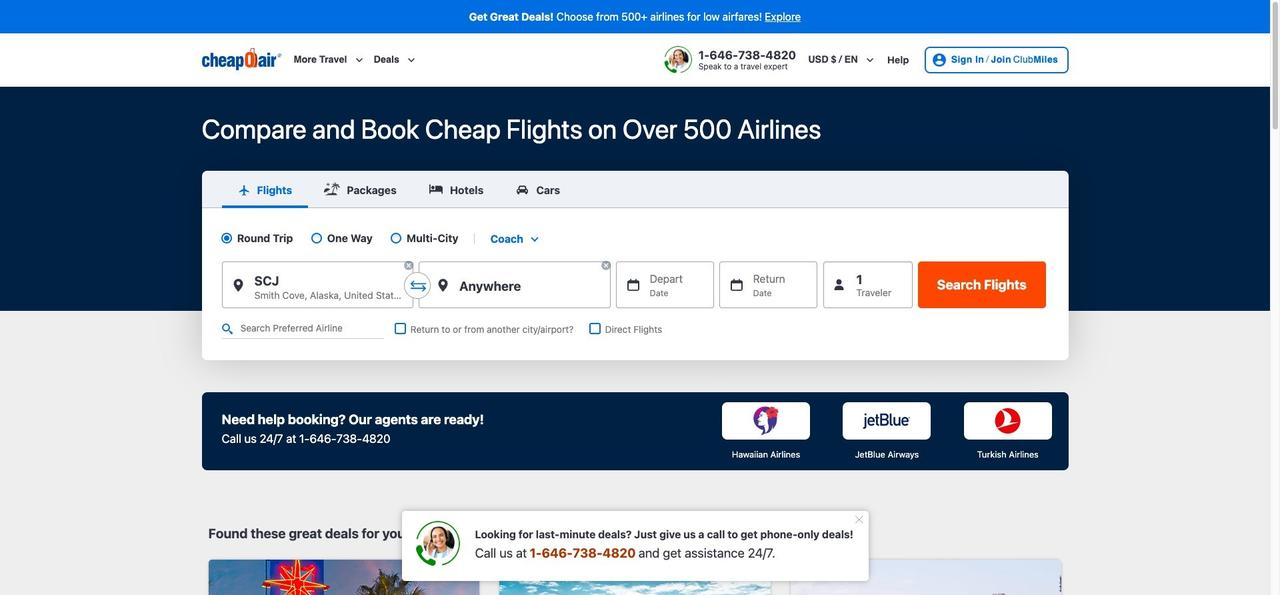 Task type: locate. For each thing, give the bounding box(es) containing it.
speak to a travel expert image
[[665, 46, 692, 74]]

None field
[[485, 232, 543, 245]]

cookie consent banner dialog
[[0, 547, 1271, 595]]

clear field image
[[404, 260, 414, 271], [601, 260, 611, 271]]

form
[[202, 171, 1069, 360]]

None button
[[919, 262, 1046, 308]]

Search Preferred Airline text field
[[222, 319, 385, 339]]

0 horizontal spatial clear field image
[[404, 260, 414, 271]]

jetblue airways image
[[844, 402, 932, 440]]

None search field
[[0, 86, 1271, 595]]

1 horizontal spatial clear field image
[[601, 260, 611, 271]]



Task type: vqa. For each thing, say whether or not it's contained in the screenshot.
Enter Email Address email field
no



Task type: describe. For each thing, give the bounding box(es) containing it.
search image
[[222, 324, 232, 334]]

search widget tabs tab list
[[202, 171, 1069, 208]]

hawaiian airlines image
[[723, 402, 811, 440]]

1 clear field image from the left
[[404, 260, 414, 271]]

2 clear field image from the left
[[601, 260, 611, 271]]

turkish airlines image
[[965, 402, 1053, 440]]

call us at1-646-738-4820 image
[[415, 521, 460, 567]]



